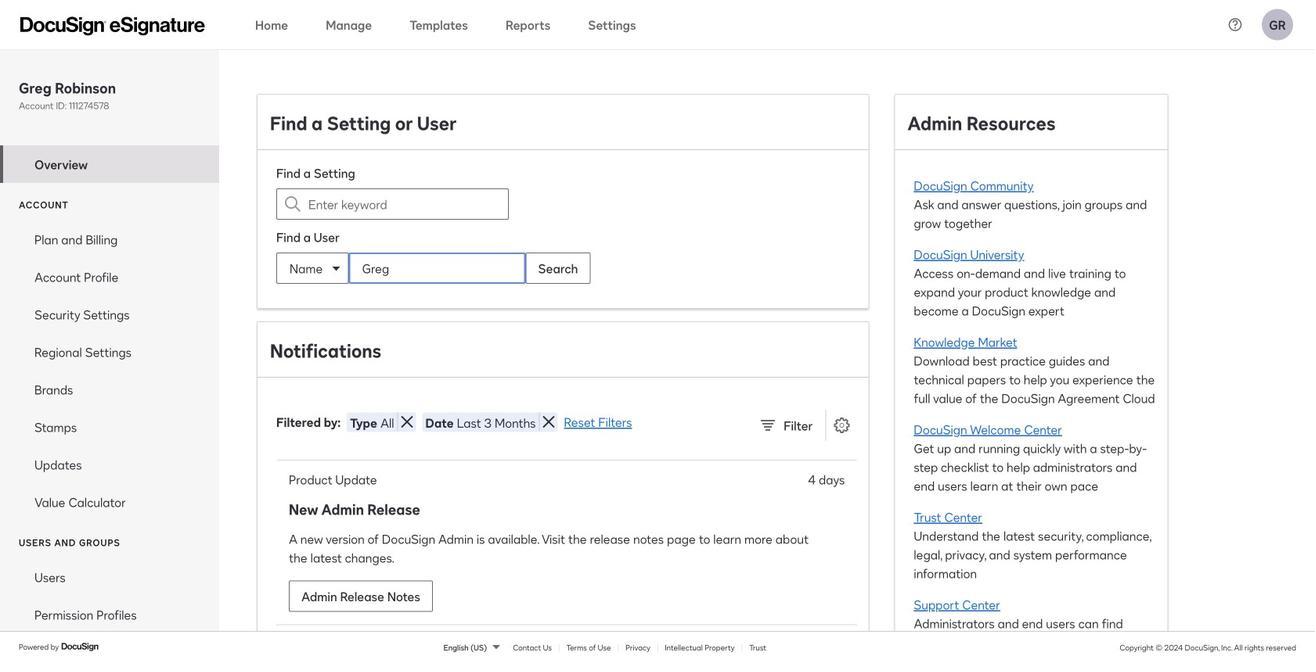 Task type: describe. For each thing, give the bounding box(es) containing it.
Enter keyword text field
[[308, 189, 477, 219]]

Enter name text field
[[350, 254, 494, 283]]

docusign image
[[61, 641, 100, 654]]



Task type: vqa. For each thing, say whether or not it's contained in the screenshot.
the Productivity Improvements per Document icon
no



Task type: locate. For each thing, give the bounding box(es) containing it.
docusign admin image
[[20, 17, 205, 36]]

account element
[[0, 221, 219, 521]]

users and groups element
[[0, 559, 219, 664]]



